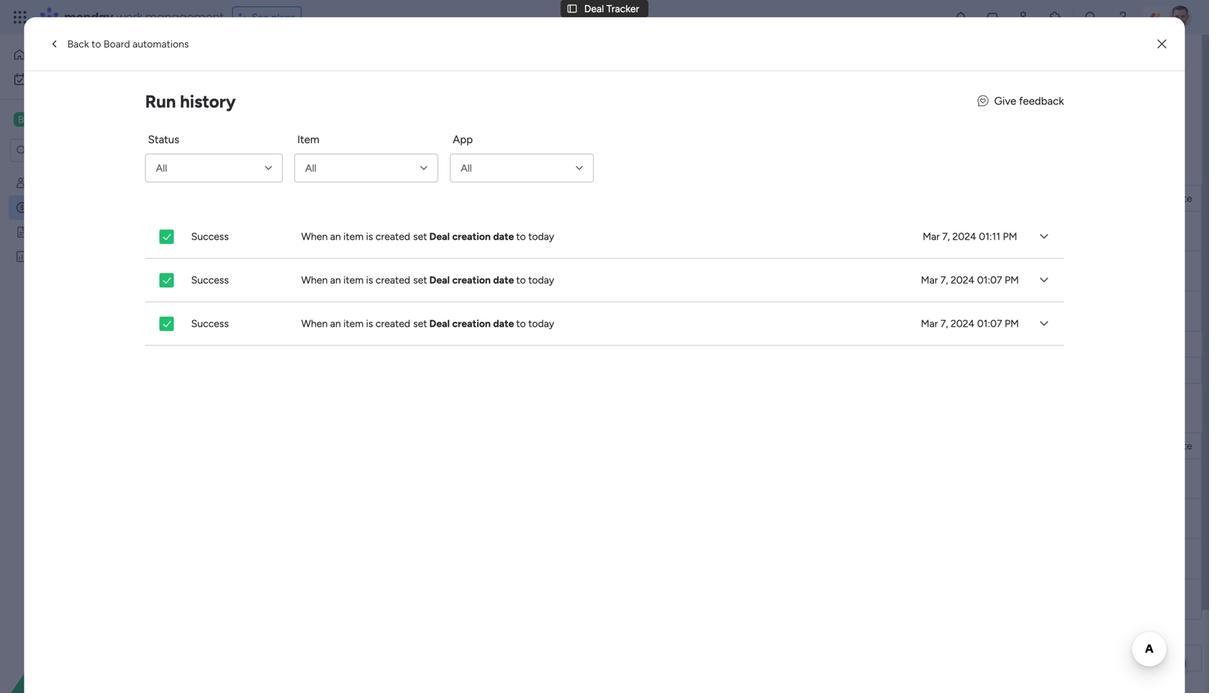 Task type: describe. For each thing, give the bounding box(es) containing it.
0 vertical spatial tracker
[[607, 2, 640, 15]]

2 is from the top
[[366, 274, 373, 286]]

1 set from the top
[[413, 231, 427, 243]]

2 deal creation date field from the top
[[1107, 438, 1197, 454]]

plans
[[272, 11, 295, 23]]

monday work management
[[64, 9, 224, 25]]

name for 1
[[294, 225, 319, 237]]

2 set from the top
[[413, 274, 427, 286]]

dec 17, 2023 earliest
[[1121, 649, 1183, 669]]

history
[[180, 91, 236, 112]]

see plans
[[252, 11, 295, 23]]

management
[[145, 9, 224, 25]]

1 vertical spatial deal tracker
[[219, 46, 360, 78]]

see
[[252, 11, 269, 23]]

see plans button
[[232, 6, 302, 28]]

3 an from the top
[[330, 318, 341, 330]]

help button
[[1136, 652, 1187, 676]]

b
[[18, 113, 24, 126]]

01:11
[[979, 231, 1001, 243]]

0 vertical spatial 2024
[[953, 231, 977, 243]]

$78,000
[[950, 306, 987, 318]]

deal name 2
[[272, 265, 327, 278]]

filter
[[462, 127, 485, 139]]

3 is from the top
[[366, 318, 373, 330]]

dec
[[1121, 649, 1140, 662]]

name for 2
[[294, 265, 319, 278]]

terry turtle image
[[1169, 6, 1193, 29]]

1 item from the top
[[344, 231, 364, 243]]

1 success from the top
[[191, 231, 229, 243]]

mar 7, 2024 01:11 pm
[[923, 231, 1018, 243]]

select product image
[[13, 10, 27, 24]]

1 vertical spatial 7,
[[941, 274, 949, 286]]

Deal Tracker field
[[215, 46, 364, 78]]

2 today from the top
[[529, 274, 555, 286]]

monday marketplace image
[[1049, 10, 1064, 24]]

3 when an item is created set deal creation date to today from the top
[[301, 318, 555, 330]]

3 when from the top
[[301, 318, 328, 330]]

monday
[[64, 9, 113, 25]]

home link
[[9, 43, 175, 66]]

1 is from the top
[[366, 231, 373, 243]]

back
[[67, 38, 89, 50]]

give feedback link
[[978, 93, 1065, 110]]

notifications image
[[954, 10, 969, 24]]

workspace image
[[14, 112, 28, 127]]

run history
[[145, 91, 236, 112]]

2023
[[1158, 649, 1183, 662]]

home option
[[9, 43, 175, 66]]

2 vertical spatial mar
[[921, 318, 939, 330]]

1 vertical spatial mar
[[921, 274, 939, 286]]

discovery
[[465, 225, 509, 237]]

item
[[297, 133, 320, 146]]

2 vertical spatial pm
[[1005, 318, 1020, 330]]

lottie animation image
[[0, 548, 184, 693]]

active deals
[[248, 161, 329, 180]]

3 created from the top
[[376, 318, 411, 330]]

1 today from the top
[[529, 231, 555, 243]]

my
[[33, 73, 47, 85]]

run
[[145, 91, 176, 112]]

0 vertical spatial deal tracker
[[585, 2, 640, 15]]

all for item
[[305, 162, 317, 174]]

lottie animation element
[[0, 548, 184, 693]]

board activity image
[[1051, 53, 1069, 71]]

deal name 1
[[272, 225, 326, 237]]

5 button
[[332, 211, 342, 251]]

my work option
[[9, 68, 175, 91]]

public board image
[[15, 225, 29, 239]]

1 an from the top
[[330, 231, 341, 243]]

invite members image
[[1018, 10, 1032, 24]]

1 vertical spatial 2024
[[951, 274, 975, 286]]



Task type: locate. For each thing, give the bounding box(es) containing it.
1 horizontal spatial work
[[116, 9, 142, 25]]

0 horizontal spatial tracker
[[275, 46, 360, 78]]

2 vertical spatial is
[[366, 318, 373, 330]]

0 vertical spatial when
[[301, 231, 328, 243]]

created
[[376, 231, 411, 243], [376, 274, 411, 286], [376, 318, 411, 330]]

my work link
[[9, 68, 175, 91]]

7, up $122,000
[[943, 231, 951, 243]]

help
[[1149, 657, 1175, 672]]

pm
[[1003, 231, 1018, 243], [1005, 274, 1020, 286], [1005, 318, 1020, 330]]

2 vertical spatial set
[[413, 318, 427, 330]]

1 vertical spatial tracker
[[275, 46, 360, 78]]

2 vertical spatial when
[[301, 318, 328, 330]]

17,
[[1143, 649, 1155, 662]]

2 vertical spatial success
[[191, 318, 229, 330]]

0 vertical spatial created
[[376, 231, 411, 243]]

0 vertical spatial when an item is created set deal creation date to today
[[301, 231, 555, 243]]

back to board automations
[[67, 38, 189, 50]]

2 vertical spatial created
[[376, 318, 411, 330]]

1 vertical spatial is
[[366, 274, 373, 286]]

creation
[[1133, 192, 1170, 205], [452, 231, 491, 243], [452, 274, 491, 286], [452, 318, 491, 330], [1133, 440, 1170, 452]]

5
[[335, 226, 340, 236]]

2 vertical spatial today
[[529, 318, 555, 330]]

1 vertical spatial name
[[294, 265, 319, 278]]

2 vertical spatial item
[[344, 318, 364, 330]]

update feed image
[[986, 10, 1000, 24]]

2 name from the top
[[294, 265, 319, 278]]

mar 7, 2024 01:07 pm down $78,000
[[921, 318, 1020, 330]]

3 item from the top
[[344, 318, 364, 330]]

0 vertical spatial is
[[366, 231, 373, 243]]

when down 2
[[301, 318, 328, 330]]

3 today from the top
[[529, 318, 555, 330]]

01:07
[[978, 274, 1003, 286], [978, 318, 1003, 330]]

public dashboard image
[[15, 250, 29, 264]]

name left 1
[[294, 225, 319, 237]]

0 vertical spatial work
[[116, 9, 142, 25]]

1 vertical spatial pm
[[1005, 274, 1020, 286]]

1 deal creation date field from the top
[[1107, 190, 1197, 206]]

2 success from the top
[[191, 274, 229, 286]]

2 an from the top
[[330, 274, 341, 286]]

when an item is created set deal creation date to today
[[301, 231, 555, 243], [301, 274, 555, 286], [301, 318, 555, 330]]

work right the my
[[49, 73, 71, 85]]

to inside button
[[92, 38, 101, 50]]

1 name from the top
[[294, 225, 319, 237]]

work up back to board automations
[[116, 9, 142, 25]]

1 vertical spatial today
[[529, 274, 555, 286]]

all for status
[[156, 162, 167, 174]]

mar 7, 2024 01:07 pm up $78,000
[[921, 274, 1020, 286]]

set
[[413, 231, 427, 243], [413, 274, 427, 286], [413, 318, 427, 330]]

2 deal creation date from the top
[[1111, 440, 1193, 452]]

2 vertical spatial an
[[330, 318, 341, 330]]

when down 1
[[301, 274, 328, 286]]

7,
[[943, 231, 951, 243], [941, 274, 949, 286], [941, 318, 949, 330]]

all down app on the top left of the page
[[461, 162, 472, 174]]

1 vertical spatial when an item is created set deal creation date to today
[[301, 274, 555, 286]]

give
[[995, 95, 1017, 108]]

1 vertical spatial deal creation date field
[[1107, 438, 1197, 454]]

deal
[[585, 2, 604, 15], [219, 46, 270, 78], [1111, 192, 1131, 205], [272, 225, 292, 237], [430, 231, 450, 243], [272, 265, 292, 278], [430, 274, 450, 286], [430, 318, 450, 330], [1111, 440, 1131, 452]]

name
[[294, 225, 319, 237], [294, 265, 319, 278]]

is
[[366, 231, 373, 243], [366, 274, 373, 286], [366, 318, 373, 330]]

status
[[148, 133, 179, 146]]

2 all from the left
[[305, 162, 317, 174]]

$70,000
[[950, 226, 987, 237]]

0 vertical spatial 7,
[[943, 231, 951, 243]]

name left 2
[[294, 265, 319, 278]]

2 01:07 from the top
[[978, 318, 1003, 330]]

1 vertical spatial mar 7, 2024 01:07 pm
[[921, 318, 1020, 330]]

deals
[[292, 161, 329, 180]]

0 vertical spatial mar 7, 2024 01:07 pm
[[921, 274, 1020, 286]]

deal creation date
[[1111, 192, 1193, 205], [1111, 440, 1193, 452]]

2
[[322, 265, 327, 278]]

1 mar 7, 2024 01:07 pm from the top
[[921, 274, 1020, 286]]

1 when an item is created set deal creation date to today from the top
[[301, 231, 555, 243]]

1 vertical spatial 01:07
[[978, 318, 1003, 330]]

help image
[[1116, 10, 1131, 24]]

1 vertical spatial work
[[49, 73, 71, 85]]

Active Deals field
[[244, 161, 332, 180]]

v2 search image
[[310, 125, 321, 141]]

1 all from the left
[[156, 162, 167, 174]]

1 created from the top
[[376, 231, 411, 243]]

work for my
[[49, 73, 71, 85]]

0 vertical spatial success
[[191, 231, 229, 243]]

1 vertical spatial item
[[344, 274, 364, 286]]

1 vertical spatial created
[[376, 274, 411, 286]]

automations
[[133, 38, 189, 50]]

when left 5 button
[[301, 231, 328, 243]]

Deal creation date field
[[1107, 190, 1197, 206], [1107, 438, 1197, 454]]

2 when from the top
[[301, 274, 328, 286]]

home
[[32, 49, 59, 61]]

1 vertical spatial set
[[413, 274, 427, 286]]

1 when from the top
[[301, 231, 328, 243]]

0 vertical spatial set
[[413, 231, 427, 243]]

1 deal creation date from the top
[[1111, 192, 1193, 205]]

1 horizontal spatial tracker
[[607, 2, 640, 15]]

my work
[[33, 73, 71, 85]]

search everything image
[[1084, 10, 1099, 24]]

2 item from the top
[[344, 274, 364, 286]]

date
[[1173, 192, 1193, 205], [493, 231, 514, 243], [493, 274, 514, 286], [493, 318, 514, 330], [1173, 440, 1193, 452]]

7, down mar 7, 2024 01:11 pm
[[941, 274, 949, 286]]

1 vertical spatial success
[[191, 274, 229, 286]]

v2 user feedback image
[[978, 93, 989, 110]]

0 horizontal spatial deal tracker
[[219, 46, 360, 78]]

2 vertical spatial when an item is created set deal creation date to today
[[301, 318, 555, 330]]

mar
[[923, 231, 940, 243], [921, 274, 939, 286], [921, 318, 939, 330]]

01:07 down $78,000
[[978, 318, 1003, 330]]

$122,000
[[949, 266, 988, 277]]

1 horizontal spatial all
[[305, 162, 317, 174]]

all down item
[[305, 162, 317, 174]]

3 success from the top
[[191, 318, 229, 330]]

2 horizontal spatial all
[[461, 162, 472, 174]]

2024 down $78,000
[[951, 318, 975, 330]]

2024
[[953, 231, 977, 243], [951, 274, 975, 286], [951, 318, 975, 330]]

item
[[344, 231, 364, 243], [344, 274, 364, 286], [344, 318, 364, 330]]

0 vertical spatial item
[[344, 231, 364, 243]]

mar 7, 2024 01:07 pm
[[921, 274, 1020, 286], [921, 318, 1020, 330]]

01:07 up $78,000
[[978, 274, 1003, 286]]

to
[[92, 38, 101, 50], [517, 231, 526, 243], [517, 274, 526, 286], [517, 318, 526, 330]]

7, down $122,000
[[941, 318, 949, 330]]

3 set from the top
[[413, 318, 427, 330]]

earliest
[[1138, 659, 1166, 669]]

filter button
[[439, 122, 507, 145]]

0 vertical spatial mar
[[923, 231, 940, 243]]

today
[[529, 231, 555, 243], [529, 274, 555, 286], [529, 318, 555, 330]]

tracker
[[607, 2, 640, 15], [275, 46, 360, 78]]

1 vertical spatial deal creation date
[[1111, 440, 1193, 452]]

1
[[322, 225, 326, 237]]

all
[[156, 162, 167, 174], [305, 162, 317, 174], [461, 162, 472, 174]]

2 vertical spatial 7,
[[941, 318, 949, 330]]

0 vertical spatial 01:07
[[978, 274, 1003, 286]]

work inside my work option
[[49, 73, 71, 85]]

option
[[0, 170, 184, 173]]

an
[[330, 231, 341, 243], [330, 274, 341, 286], [330, 318, 341, 330]]

2 mar 7, 2024 01:07 pm from the top
[[921, 318, 1020, 330]]

0 vertical spatial pm
[[1003, 231, 1018, 243]]

feedback
[[1020, 95, 1065, 108]]

b button
[[10, 107, 140, 132]]

0 horizontal spatial work
[[49, 73, 71, 85]]

0 vertical spatial deal creation date
[[1111, 192, 1193, 205]]

0 vertical spatial today
[[529, 231, 555, 243]]

deal tracker
[[585, 2, 640, 15], [219, 46, 360, 78]]

success
[[191, 231, 229, 243], [191, 274, 229, 286], [191, 318, 229, 330]]

0 vertical spatial an
[[330, 231, 341, 243]]

work for monday
[[116, 9, 142, 25]]

work
[[116, 9, 142, 25], [49, 73, 71, 85]]

1 horizontal spatial deal tracker
[[585, 2, 640, 15]]

proposal
[[468, 265, 507, 277]]

1 vertical spatial an
[[330, 274, 341, 286]]

3 all from the left
[[461, 162, 472, 174]]

0 horizontal spatial all
[[156, 162, 167, 174]]

list box
[[0, 168, 184, 463]]

all down status
[[156, 162, 167, 174]]

2 vertical spatial 2024
[[951, 318, 975, 330]]

when
[[301, 231, 328, 243], [301, 274, 328, 286], [301, 318, 328, 330]]

back to board automations button
[[41, 32, 195, 55]]

2 when an item is created set deal creation date to today from the top
[[301, 274, 555, 286]]

1 vertical spatial when
[[301, 274, 328, 286]]

0 vertical spatial name
[[294, 225, 319, 237]]

give feedback
[[995, 95, 1065, 108]]

0 vertical spatial deal creation date field
[[1107, 190, 1197, 206]]

2024 left 01:11 on the top of the page
[[953, 231, 977, 243]]

app
[[453, 133, 473, 146]]

active
[[248, 161, 289, 180]]

2 created from the top
[[376, 274, 411, 286]]

all for app
[[461, 162, 472, 174]]

1 01:07 from the top
[[978, 274, 1003, 286]]

board
[[104, 38, 130, 50]]

2024 up $78,000
[[951, 274, 975, 286]]



Task type: vqa. For each thing, say whether or not it's contained in the screenshot.
PUBLIC BOARD icon
yes



